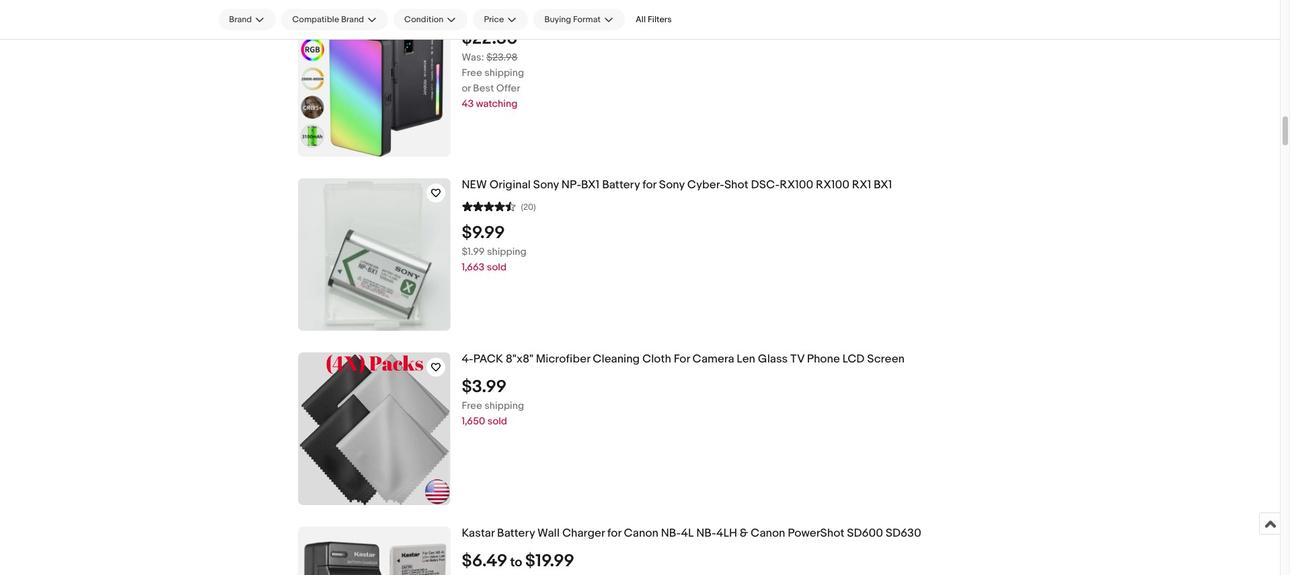 Task type: locate. For each thing, give the bounding box(es) containing it.
0 horizontal spatial for
[[608, 527, 621, 540]]

0 horizontal spatial rx100
[[780, 178, 813, 192]]

(20) link
[[462, 200, 536, 212]]

light right video
[[585, 4, 612, 17]]

0 vertical spatial sold
[[487, 261, 507, 274]]

shipping inside $3.99 free shipping 1,650 sold
[[485, 399, 524, 412]]

0 horizontal spatial battery
[[497, 527, 535, 540]]

original
[[490, 178, 531, 192]]

$9.99
[[462, 223, 505, 243]]

rx100 left "rx1"
[[816, 178, 850, 192]]

for
[[674, 353, 690, 366]]

price
[[484, 14, 504, 25]]

bx1
[[581, 178, 600, 192], [874, 178, 892, 192]]

dsc-
[[751, 178, 780, 192]]

sold right 1,650
[[488, 415, 507, 428]]

new original sony np-bx1 battery for sony cyber-shot dsc-rx100 rx100 rx1 bx1 image
[[298, 178, 450, 331]]

shipping down $23.98
[[485, 66, 524, 79]]

all
[[636, 14, 646, 25]]

1 horizontal spatial canon
[[751, 527, 785, 540]]

nb-
[[661, 527, 681, 540], [696, 527, 716, 540]]

condition button
[[394, 9, 468, 30]]

2 sony from the left
[[659, 178, 685, 192]]

microfiber
[[536, 353, 590, 366]]

battery right np-
[[602, 178, 640, 192]]

shipping inside $9.99 $1.99 shipping 1,663 sold
[[487, 245, 527, 258]]

shipping down $9.99
[[487, 245, 527, 258]]

1 nb- from the left
[[661, 527, 681, 540]]

for right the charger
[[608, 527, 621, 540]]

shipping down $3.99
[[485, 399, 524, 412]]

1 sony from the left
[[533, 178, 559, 192]]

free up 1,650
[[462, 399, 482, 412]]

all filters
[[636, 14, 672, 25]]

1 horizontal spatial bx1
[[874, 178, 892, 192]]

condition
[[404, 14, 444, 25]]

sd630
[[886, 527, 921, 540]]

1 vertical spatial battery
[[497, 527, 535, 540]]

0 horizontal spatial sony
[[533, 178, 559, 192]]

shot
[[725, 178, 749, 192]]

lcd
[[843, 353, 865, 366]]

1 horizontal spatial brand
[[341, 14, 364, 25]]

4-pack 8"x8" microfiber cleaning cloth for camera len glass tv phone lcd screen
[[462, 353, 905, 366]]

shipping for $9.99
[[487, 245, 527, 258]]

sold inside $9.99 $1.99 shipping 1,663 sold
[[487, 261, 507, 274]]

brand button
[[218, 9, 276, 30]]

brand
[[229, 14, 252, 25], [341, 14, 364, 25]]

kastar battery wall charger for canon nb-4l nb-4lh & canon powershot sd600 sd630 link
[[462, 527, 1131, 541]]

0 vertical spatial shipping
[[485, 66, 524, 79]]

$22.30 was: $23.98 free shipping or best offer 43 watching
[[462, 28, 524, 110]]

2 bx1 from the left
[[874, 178, 892, 192]]

light
[[585, 4, 612, 17], [777, 4, 803, 17]]

sony left the cyber-
[[659, 178, 685, 192]]

len
[[737, 353, 756, 366]]

sold right 1,663
[[487, 261, 507, 274]]

1 vertical spatial shipping
[[487, 245, 527, 258]]

buying format button
[[534, 9, 625, 30]]

1 horizontal spatial battery
[[602, 178, 640, 192]]

1 horizontal spatial light
[[777, 4, 803, 17]]

0 horizontal spatial light
[[585, 4, 612, 17]]

buying
[[545, 14, 571, 25]]

light right 'fill'
[[777, 4, 803, 17]]

new original sony np-bx1 battery for sony cyber-shot dsc-rx100 rx100 rx1 bx1
[[462, 178, 892, 192]]

sold
[[487, 261, 507, 274], [488, 415, 507, 428]]

np-
[[562, 178, 581, 192]]

(20)
[[521, 202, 536, 212]]

43
[[462, 97, 474, 110]]

1 horizontal spatial sony
[[659, 178, 685, 192]]

nb- right 4l
[[696, 527, 716, 540]]

price button
[[473, 9, 528, 30]]

shipping inside $22.30 was: $23.98 free shipping or best offer 43 watching
[[485, 66, 524, 79]]

battery up $6.49 to $19.99
[[497, 527, 535, 540]]

sold inside $3.99 free shipping 1,650 sold
[[488, 415, 507, 428]]

4-pack 8"x8" microfiber cleaning cloth for camera len glass tv phone lcd screen image
[[298, 353, 450, 505]]

rechargeable
[[614, 4, 688, 17]]

andoer rgb led video light rechargeable photography fill light panel cri95+ u8g3 image
[[298, 4, 450, 157]]

2 canon from the left
[[751, 527, 785, 540]]

nb- left 4lh in the bottom of the page
[[661, 527, 681, 540]]

4-pack 8"x8" microfiber cleaning cloth for camera len glass tv phone lcd screen link
[[462, 353, 1131, 367]]

shipping
[[485, 66, 524, 79], [487, 245, 527, 258], [485, 399, 524, 412]]

for inside "kastar battery wall charger for canon nb-4l nb-4lh & canon powershot sd600 sd630" link
[[608, 527, 621, 540]]

1 vertical spatial free
[[462, 399, 482, 412]]

battery
[[602, 178, 640, 192], [497, 527, 535, 540]]

0 horizontal spatial bx1
[[581, 178, 600, 192]]

$19.99
[[525, 551, 575, 572]]

andoer
[[462, 4, 500, 17]]

screen
[[867, 353, 905, 366]]

1 vertical spatial for
[[608, 527, 621, 540]]

for left the cyber-
[[643, 178, 657, 192]]

0 horizontal spatial nb-
[[661, 527, 681, 540]]

rx100
[[780, 178, 813, 192], [816, 178, 850, 192]]

1 horizontal spatial rx100
[[816, 178, 850, 192]]

u8g3
[[879, 4, 910, 17]]

all filters button
[[630, 9, 677, 30]]

canon left 4l
[[624, 527, 659, 540]]

0 vertical spatial for
[[643, 178, 657, 192]]

canon right & at the right of the page
[[751, 527, 785, 540]]

rx100 right "shot" on the right
[[780, 178, 813, 192]]

sony
[[533, 178, 559, 192], [659, 178, 685, 192]]

$3.99 free shipping 1,650 sold
[[462, 377, 524, 428]]

format
[[573, 14, 601, 25]]

free
[[462, 66, 482, 79], [462, 399, 482, 412]]

free down was:
[[462, 66, 482, 79]]

2 vertical spatial shipping
[[485, 399, 524, 412]]

0 horizontal spatial brand
[[229, 14, 252, 25]]

$6.49 to $19.99
[[462, 551, 575, 572]]

kastar battery wall charger for canon nb-4l nb-4lh & canon powershot sd600 sd630
[[462, 527, 921, 540]]

1 horizontal spatial nb-
[[696, 527, 716, 540]]

to
[[510, 555, 522, 570]]

free inside $3.99 free shipping 1,650 sold
[[462, 399, 482, 412]]

1 horizontal spatial for
[[643, 178, 657, 192]]

sony left np-
[[533, 178, 559, 192]]

1 vertical spatial sold
[[488, 415, 507, 428]]

canon
[[624, 527, 659, 540], [751, 527, 785, 540]]

0 horizontal spatial canon
[[624, 527, 659, 540]]

2 free from the top
[[462, 399, 482, 412]]

cleaning
[[593, 353, 640, 366]]

2 brand from the left
[[341, 14, 364, 25]]

for
[[643, 178, 657, 192], [608, 527, 621, 540]]

0 vertical spatial free
[[462, 66, 482, 79]]

photography
[[690, 4, 757, 17]]

0 vertical spatial battery
[[602, 178, 640, 192]]

1 free from the top
[[462, 66, 482, 79]]



Task type: describe. For each thing, give the bounding box(es) containing it.
kastar battery wall charger for canon nb-4l nb-4lh & canon powershot sd600 sd630 image
[[298, 527, 450, 575]]

1,650
[[462, 415, 485, 428]]

filters
[[648, 14, 672, 25]]

compatible brand
[[292, 14, 364, 25]]

was:
[[462, 51, 484, 64]]

4l
[[681, 527, 694, 540]]

watching
[[476, 97, 518, 110]]

tv
[[791, 353, 805, 366]]

led
[[529, 4, 549, 17]]

$6.49
[[462, 551, 508, 572]]

cri95+
[[837, 4, 877, 17]]

phone
[[807, 353, 840, 366]]

kastar
[[462, 527, 495, 540]]

$22.30
[[462, 28, 518, 49]]

offer
[[496, 82, 520, 95]]

4lh
[[716, 527, 737, 540]]

new
[[462, 178, 487, 192]]

$3.99
[[462, 377, 507, 397]]

charger
[[562, 527, 605, 540]]

or
[[462, 82, 471, 95]]

for inside the 'new original sony np-bx1 battery for sony cyber-shot dsc-rx100 rx100 rx1 bx1' link
[[643, 178, 657, 192]]

wall
[[538, 527, 560, 540]]

rx1
[[852, 178, 871, 192]]

video
[[552, 4, 583, 17]]

4-
[[462, 353, 473, 366]]

2 light from the left
[[777, 4, 803, 17]]

cyber-
[[687, 178, 725, 192]]

free inside $22.30 was: $23.98 free shipping or best offer 43 watching
[[462, 66, 482, 79]]

buying format
[[545, 14, 601, 25]]

1 bx1 from the left
[[581, 178, 600, 192]]

&
[[740, 527, 748, 540]]

camera
[[693, 353, 734, 366]]

1 rx100 from the left
[[780, 178, 813, 192]]

1,663
[[462, 261, 485, 274]]

fill
[[760, 4, 774, 17]]

andoer rgb led video light rechargeable photography fill light panel cri95+ u8g3
[[462, 4, 910, 17]]

4.5 out of 5 stars image
[[462, 200, 516, 212]]

panel
[[806, 4, 834, 17]]

new original sony np-bx1 battery for sony cyber-shot dsc-rx100 rx100 rx1 bx1 link
[[462, 178, 1131, 192]]

8"x8"
[[506, 353, 534, 366]]

shipping for $3.99
[[485, 399, 524, 412]]

sold for $9.99
[[487, 261, 507, 274]]

cloth
[[642, 353, 671, 366]]

compatible brand button
[[282, 9, 388, 30]]

$9.99 $1.99 shipping 1,663 sold
[[462, 223, 527, 274]]

2 rx100 from the left
[[816, 178, 850, 192]]

1 brand from the left
[[229, 14, 252, 25]]

glass
[[758, 353, 788, 366]]

$23.98
[[487, 51, 518, 64]]

sold for $3.99
[[488, 415, 507, 428]]

2 nb- from the left
[[696, 527, 716, 540]]

1 light from the left
[[585, 4, 612, 17]]

$1.99
[[462, 245, 485, 258]]

sd600
[[847, 527, 883, 540]]

pack
[[473, 353, 503, 366]]

powershot
[[788, 527, 845, 540]]

rgb
[[503, 4, 526, 17]]

compatible
[[292, 14, 339, 25]]

1 canon from the left
[[624, 527, 659, 540]]

best
[[473, 82, 494, 95]]

andoer rgb led video light rechargeable photography fill light panel cri95+ u8g3 link
[[462, 4, 1131, 18]]



Task type: vqa. For each thing, say whether or not it's contained in the screenshot.
Original
yes



